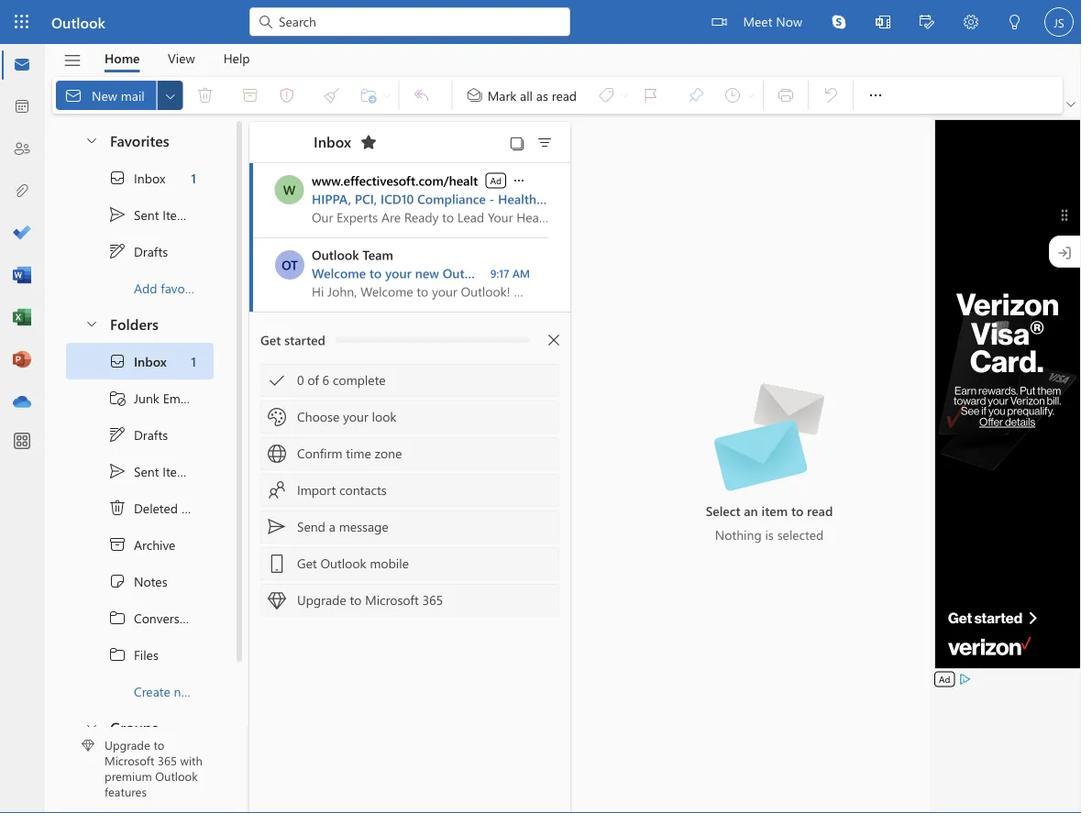 Task type: describe. For each thing, give the bounding box(es) containing it.
application containing outlook
[[0, 0, 1082, 814]]

choose
[[297, 408, 340, 425]]

 button
[[818, 0, 862, 44]]

add favorite tree item
[[66, 270, 214, 306]]

outlook.com
[[443, 265, 519, 282]]

get started
[[261, 332, 326, 349]]

-
[[490, 190, 495, 207]]

inbox for first  tree item from the top of the page
[[134, 170, 165, 187]]

with
[[180, 753, 203, 769]]

favorites tree
[[66, 116, 214, 306]]

365 for upgrade to microsoft 365
[[423, 592, 443, 609]]

nothing
[[716, 526, 762, 543]]

1 for first  tree item from the top of the page
[[191, 170, 196, 187]]

 button
[[158, 81, 183, 110]]

 for first  tree item from the top of the page
[[108, 169, 127, 187]]

outlook team
[[312, 246, 394, 263]]

 for second  tree item from the top
[[108, 352, 127, 371]]

groups
[[110, 717, 158, 737]]

outlook inside upgrade to microsoft 365 with premium outlook features
[[155, 769, 198, 785]]

 button
[[530, 129, 560, 155]]

 for folders
[[84, 316, 99, 331]]

 for groups
[[84, 720, 99, 735]]

select an item to read nothing is selected
[[706, 502, 834, 543]]

 archive
[[108, 536, 176, 554]]

word image
[[13, 267, 31, 285]]


[[268, 408, 286, 427]]


[[549, 335, 560, 346]]


[[920, 15, 935, 29]]

 drafts for 
[[108, 426, 168, 444]]

to for welcome to your new outlook.com account
[[370, 265, 382, 282]]

upgrade to microsoft 365
[[297, 592, 443, 609]]

 new mail
[[64, 86, 145, 105]]

healthcare
[[498, 190, 561, 207]]

 button for favorites
[[75, 123, 106, 157]]

to for upgrade to microsoft 365 with premium outlook features
[[154, 738, 165, 754]]

software
[[565, 190, 616, 207]]

message list no conversations selected list box
[[250, 163, 675, 813]]

get for get started
[[261, 332, 281, 349]]

outlook banner
[[0, 0, 1082, 46]]

favorites tree item
[[66, 123, 214, 160]]

drafts for 
[[134, 243, 168, 260]]

 inbox for first  tree item from the top of the page
[[108, 169, 165, 187]]


[[257, 13, 275, 31]]

 button
[[906, 0, 950, 46]]

inbox for second  tree item from the top
[[134, 353, 167, 370]]

premium
[[105, 769, 152, 785]]

hippa, pci, icd10 compliance - healthcare software company
[[312, 190, 675, 207]]


[[108, 573, 127, 591]]

ot
[[282, 256, 298, 273]]

2  sent items from the top
[[108, 462, 194, 481]]

email
[[163, 390, 193, 407]]

new inside 'message list no conversations selected' list box
[[415, 265, 439, 282]]

items for second  tree item
[[163, 463, 194, 480]]

move & delete group
[[56, 77, 395, 114]]

is
[[766, 526, 774, 543]]

 deleted items
[[108, 499, 212, 518]]

2  tree item from the top
[[66, 343, 214, 380]]

premium features image
[[82, 740, 95, 753]]

create new folder
[[134, 683, 234, 700]]

folders tree item
[[66, 306, 214, 343]]

now
[[777, 12, 803, 29]]


[[268, 592, 286, 610]]

files
[[134, 647, 159, 664]]

select
[[706, 502, 741, 519]]

items for  tree item
[[182, 500, 212, 517]]

get outlook mobile
[[297, 555, 409, 572]]

pci,
[[355, 190, 377, 207]]

home
[[105, 50, 140, 67]]

1  tree item from the top
[[66, 160, 214, 196]]


[[268, 555, 286, 574]]

 button
[[354, 128, 384, 157]]

send a message
[[297, 518, 389, 535]]

send
[[297, 518, 326, 535]]


[[108, 499, 127, 518]]

upgrade for upgrade to microsoft 365
[[297, 592, 347, 609]]

 tree item
[[66, 527, 214, 563]]

mark
[[488, 87, 517, 104]]

item
[[762, 502, 788, 519]]


[[1067, 100, 1076, 109]]

 sent items inside 'favorites' tree
[[108, 206, 194, 224]]

 button
[[862, 0, 906, 46]]

 notes
[[108, 573, 168, 591]]

hippa,
[[312, 190, 351, 207]]

home button
[[91, 44, 154, 72]]

new inside tree item
[[174, 683, 197, 700]]

import
[[297, 482, 336, 499]]

create
[[134, 683, 170, 700]]

 junk email
[[108, 389, 193, 407]]

 tree item for 
[[66, 417, 214, 453]]

 tree item
[[66, 563, 214, 600]]

 button for groups
[[75, 710, 106, 744]]

tab list containing home
[[91, 44, 264, 72]]

add
[[134, 280, 157, 297]]


[[268, 518, 286, 537]]

view button
[[154, 44, 209, 72]]


[[268, 372, 286, 390]]

outlook up welcome
[[312, 246, 359, 263]]

all
[[520, 87, 533, 104]]

 search field
[[250, 0, 571, 41]]

microsoft for upgrade to microsoft 365 with premium outlook features
[[105, 753, 155, 769]]

 drafts for 
[[108, 242, 168, 261]]

0 vertical spatial your
[[385, 265, 412, 282]]

 tree item
[[66, 490, 214, 527]]

started
[[285, 332, 326, 349]]

files image
[[13, 183, 31, 201]]

 button for folders
[[75, 306, 106, 340]]

drafts for 
[[134, 426, 168, 443]]

help button
[[210, 44, 264, 72]]

 for  popup button
[[512, 173, 527, 188]]

view
[[168, 50, 195, 67]]

1 vertical spatial your
[[343, 408, 369, 425]]

create new folder tree item
[[66, 674, 234, 710]]

 button
[[858, 77, 895, 114]]

software/development
[[491, 172, 623, 189]]

time
[[346, 445, 371, 462]]

look
[[372, 408, 397, 425]]

people image
[[13, 140, 31, 159]]

js image
[[1045, 7, 1075, 37]]

of
[[308, 372, 319, 389]]

company
[[620, 190, 675, 207]]

2 sent from the top
[[134, 463, 159, 480]]

inbox heading
[[290, 122, 384, 162]]

9:17 am
[[491, 266, 530, 281]]

upgrade to microsoft 365 with premium outlook features
[[105, 738, 203, 800]]



Task type: vqa. For each thing, say whether or not it's contained in the screenshot.


Task type: locate. For each thing, give the bounding box(es) containing it.
 down 
[[108, 426, 127, 444]]

365 inside upgrade to microsoft 365 with premium outlook features
[[158, 753, 177, 769]]

 drafts down  tree item on the left
[[108, 426, 168, 444]]

1 vertical spatial read
[[808, 502, 834, 519]]

 inside 'favorites' tree
[[108, 169, 127, 187]]

1  from the top
[[108, 609, 127, 628]]

2  from the top
[[108, 462, 127, 481]]


[[108, 536, 127, 554]]


[[536, 134, 554, 152]]

1  tree item from the top
[[66, 196, 214, 233]]

 for 
[[108, 426, 127, 444]]

 down 'favorites' tree item
[[108, 169, 127, 187]]

upgrade inside 'message list no conversations selected' list box
[[297, 592, 347, 609]]

new
[[92, 87, 117, 104]]

new
[[415, 265, 439, 282], [174, 683, 197, 700]]

1  from the top
[[108, 206, 127, 224]]

 up add favorite tree item
[[108, 206, 127, 224]]

sent up the add
[[134, 206, 159, 223]]

 tree item up create
[[66, 637, 214, 674]]

read right 'as'
[[552, 87, 577, 104]]

0 vertical spatial  drafts
[[108, 242, 168, 261]]

junk
[[134, 390, 159, 407]]

 down ''
[[108, 609, 127, 628]]

sent
[[134, 206, 159, 223], [134, 463, 159, 480]]

a
[[329, 518, 336, 535]]

inbox down 'favorites' tree item
[[134, 170, 165, 187]]

your
[[385, 265, 412, 282], [343, 408, 369, 425]]

1 horizontal spatial read
[[808, 502, 834, 519]]

Search for email, meetings, files and more. field
[[277, 12, 560, 31]]

meet now
[[744, 12, 803, 29]]

1  tree item from the top
[[66, 233, 214, 270]]

new left outlook.com
[[415, 265, 439, 282]]

2 vertical spatial items
[[182, 500, 212, 517]]

1 sent from the top
[[134, 206, 159, 223]]

complete
[[333, 372, 386, 389]]

365 for upgrade to microsoft 365 with premium outlook features
[[158, 753, 177, 769]]

 button
[[950, 0, 994, 46]]

2 1 from the top
[[191, 353, 196, 370]]

items
[[163, 206, 194, 223], [163, 463, 194, 480], [182, 500, 212, 517]]

deleted
[[134, 500, 178, 517]]

0 vertical spatial upgrade
[[297, 592, 347, 609]]

0 horizontal spatial 365
[[158, 753, 177, 769]]

 down the  dropdown button
[[867, 86, 886, 105]]

 right mail
[[163, 88, 178, 103]]

0 horizontal spatial upgrade
[[105, 738, 150, 754]]

 for 
[[108, 609, 127, 628]]

1 vertical spatial  drafts
[[108, 426, 168, 444]]

0 vertical spatial  tree item
[[66, 160, 214, 196]]

 tree item down favorites
[[66, 160, 214, 196]]

microsoft down mobile at left bottom
[[365, 592, 419, 609]]

www.effectivesoft.com/health-software/development
[[312, 172, 623, 189]]

inbox up  junk email
[[134, 353, 167, 370]]

0 vertical spatial ad
[[491, 174, 502, 187]]

mail
[[121, 87, 145, 104]]

drafts inside 'tree'
[[134, 426, 168, 443]]

outlook link
[[51, 0, 105, 44]]

tab list
[[91, 44, 264, 72]]

2  tree item from the top
[[66, 453, 214, 490]]

read up selected
[[808, 502, 834, 519]]

2 vertical spatial inbox
[[134, 353, 167, 370]]

mail image
[[13, 56, 31, 74]]

 tree item
[[66, 160, 214, 196], [66, 343, 214, 380]]

microsoft up features
[[105, 753, 155, 769]]

inbox inside 'favorites' tree
[[134, 170, 165, 187]]

 button
[[1064, 95, 1080, 114]]

 tree item up the add
[[66, 233, 214, 270]]

 sent items up deleted
[[108, 462, 194, 481]]

outlook team image
[[275, 251, 305, 280]]

items inside  deleted items
[[182, 500, 212, 517]]

 drafts inside 'favorites' tree
[[108, 242, 168, 261]]

1 vertical spatial new
[[174, 683, 197, 700]]

add favorite
[[134, 280, 204, 297]]

0 vertical spatial  button
[[75, 123, 106, 157]]

tree containing 
[[66, 343, 234, 710]]

 for  dropdown button
[[867, 86, 886, 105]]

1 horizontal spatial 
[[867, 86, 886, 105]]

2  tree item from the top
[[66, 637, 214, 674]]

inbox left  'button'
[[314, 131, 351, 151]]

Select a conversation checkbox
[[275, 251, 312, 280]]

1  from the top
[[108, 242, 127, 261]]

inbox inside inbox 
[[314, 131, 351, 151]]

9:17
[[491, 266, 510, 281]]

0 horizontal spatial ad
[[491, 174, 502, 187]]

1 vertical spatial 
[[108, 462, 127, 481]]

1 vertical spatial microsoft
[[105, 753, 155, 769]]

to do image
[[13, 225, 31, 243]]

3  button from the top
[[75, 710, 106, 744]]

ad left set your advertising preferences image
[[940, 674, 951, 686]]

1 vertical spatial items
[[163, 463, 194, 480]]

upgrade inside upgrade to microsoft 365 with premium outlook features
[[105, 738, 150, 754]]

items right deleted
[[182, 500, 212, 517]]


[[964, 15, 979, 29]]

2  from the top
[[108, 352, 127, 371]]

0 vertical spatial 
[[867, 86, 886, 105]]

microsoft inside 'message list no conversations selected' list box
[[365, 592, 419, 609]]

 left the files
[[108, 646, 127, 664]]

0 vertical spatial drafts
[[134, 243, 168, 260]]

1 horizontal spatial 365
[[423, 592, 443, 609]]

 inside dropdown button
[[867, 86, 886, 105]]

365
[[423, 592, 443, 609], [158, 753, 177, 769]]

1 drafts from the top
[[134, 243, 168, 260]]

to inside the select an item to read nothing is selected
[[792, 502, 804, 519]]

 tree item down the  notes
[[66, 600, 214, 637]]

get right 
[[297, 555, 317, 572]]

1  sent items from the top
[[108, 206, 194, 224]]

 inbox down 'favorites' tree item
[[108, 169, 165, 187]]

to down groups
[[154, 738, 165, 754]]

to inside upgrade to microsoft 365 with premium outlook features
[[154, 738, 165, 754]]

tags group
[[457, 77, 760, 114]]

0 vertical spatial  sent items
[[108, 206, 194, 224]]

 up 
[[108, 462, 127, 481]]

application
[[0, 0, 1082, 814]]


[[466, 86, 484, 105]]

1  drafts from the top
[[108, 242, 168, 261]]

1 vertical spatial 365
[[158, 753, 177, 769]]

2  from the top
[[108, 646, 127, 664]]

 inside popup button
[[512, 173, 527, 188]]

outlook
[[51, 12, 105, 32], [312, 246, 359, 263], [321, 555, 367, 572], [155, 769, 198, 785]]

outlook down send a message at the bottom of page
[[321, 555, 367, 572]]

 up 
[[108, 352, 127, 371]]

 button left groups
[[75, 710, 106, 744]]

 inside 'favorites' tree
[[108, 206, 127, 224]]

onedrive image
[[13, 394, 31, 412]]

w
[[283, 181, 296, 198]]

items up the favorite on the top left of the page
[[163, 206, 194, 223]]

 sent items up the add
[[108, 206, 194, 224]]

1 vertical spatial  tree item
[[66, 417, 214, 453]]

1 vertical spatial 
[[512, 173, 527, 188]]

 tree item
[[66, 233, 214, 270], [66, 417, 214, 453]]

drafts
[[134, 243, 168, 260], [134, 426, 168, 443]]


[[876, 15, 891, 29]]

upgrade for upgrade to microsoft 365 with premium outlook features
[[105, 738, 150, 754]]

2  from the top
[[108, 426, 127, 444]]

1 vertical spatial get
[[297, 555, 317, 572]]

items for first  tree item from the top of the page
[[163, 206, 194, 223]]

 for favorites
[[84, 133, 99, 147]]

1  inbox from the top
[[108, 169, 165, 187]]

2  inbox from the top
[[108, 352, 167, 371]]

2 vertical spatial  button
[[75, 710, 106, 744]]

more apps image
[[13, 433, 31, 451]]

 left folders
[[84, 316, 99, 331]]

contacts
[[340, 482, 387, 499]]

1  from the top
[[108, 169, 127, 187]]

2  drafts from the top
[[108, 426, 168, 444]]

 inside dropdown button
[[163, 88, 178, 103]]

 drafts up add favorite tree item
[[108, 242, 168, 261]]

 drafts
[[108, 242, 168, 261], [108, 426, 168, 444]]

 tree item for 
[[66, 233, 214, 270]]

tree inside "application"
[[66, 343, 234, 710]]

0 horizontal spatial new
[[174, 683, 197, 700]]

1 vertical spatial inbox
[[134, 170, 165, 187]]


[[108, 242, 127, 261], [108, 426, 127, 444]]

1 horizontal spatial get
[[297, 555, 317, 572]]

read inside  mark all as read
[[552, 87, 577, 104]]

 inside folders tree item
[[84, 316, 99, 331]]

0 vertical spatial 
[[108, 169, 127, 187]]

 button
[[505, 129, 530, 155]]

read inside the select an item to read nothing is selected
[[808, 502, 834, 519]]

0 vertical spatial new
[[415, 265, 439, 282]]

items inside 'favorites' tree
[[163, 206, 194, 223]]

1 vertical spatial  tree item
[[66, 453, 214, 490]]


[[360, 133, 378, 151]]


[[108, 206, 127, 224], [108, 462, 127, 481]]

0 horizontal spatial 
[[512, 173, 527, 188]]

outlook inside banner
[[51, 12, 105, 32]]

0 vertical spatial read
[[552, 87, 577, 104]]

0 vertical spatial microsoft
[[365, 592, 419, 609]]

 button inside folders tree item
[[75, 306, 106, 340]]

1 up email
[[191, 353, 196, 370]]

www.effectivesoft.com/health-
[[312, 172, 491, 189]]

365 inside 'message list no conversations selected' list box
[[423, 592, 443, 609]]

sent inside 'favorites' tree
[[134, 206, 159, 223]]

choose your look
[[297, 408, 397, 425]]

 tree item up add favorite tree item
[[66, 196, 214, 233]]

1 horizontal spatial ad
[[940, 674, 951, 686]]

0 vertical spatial  inbox
[[108, 169, 165, 187]]


[[108, 609, 127, 628], [108, 646, 127, 664]]

 button
[[54, 45, 91, 76]]

0 vertical spatial sent
[[134, 206, 159, 223]]

microsoft for upgrade to microsoft 365
[[365, 592, 419, 609]]

0 horizontal spatial get
[[261, 332, 281, 349]]

 for  files
[[108, 646, 127, 664]]

 button down  new mail
[[75, 123, 106, 157]]

1 vertical spatial drafts
[[134, 426, 168, 443]]

selected
[[778, 526, 824, 543]]

1 vertical spatial 
[[108, 646, 127, 664]]

drafts down  junk email
[[134, 426, 168, 443]]

0 vertical spatial items
[[163, 206, 194, 223]]

upgrade down groups
[[105, 738, 150, 754]]

favorite
[[161, 280, 204, 297]]

1 1 from the top
[[191, 170, 196, 187]]

 tree item
[[66, 380, 214, 417]]

ad up hippa, pci, icd10 compliance - healthcare software company
[[491, 174, 502, 187]]

0 horizontal spatial your
[[343, 408, 369, 425]]


[[64, 86, 83, 105]]

your down team
[[385, 265, 412, 282]]

read for 
[[552, 87, 577, 104]]

outlook right premium
[[155, 769, 198, 785]]

an
[[744, 502, 759, 519]]

1 inside 'tree'
[[191, 353, 196, 370]]

 button left folders
[[75, 306, 106, 340]]

0 vertical spatial inbox
[[314, 131, 351, 151]]

set your advertising preferences image
[[958, 673, 973, 687]]

www.effectivesoft.com/health software/development image
[[275, 175, 304, 205]]

 inbox for second  tree item from the top
[[108, 352, 167, 371]]

folders
[[110, 314, 159, 333]]

1 vertical spatial ad
[[940, 674, 951, 686]]

icd10
[[381, 190, 414, 207]]

archive
[[134, 537, 176, 554]]

your left look
[[343, 408, 369, 425]]

0 of 6 complete
[[297, 372, 386, 389]]

 down  new mail
[[84, 133, 99, 147]]

to for upgrade to microsoft 365
[[350, 592, 362, 609]]

6
[[323, 372, 330, 389]]

welcome to your new outlook.com account
[[312, 265, 569, 282]]

0 vertical spatial 1
[[191, 170, 196, 187]]

0 horizontal spatial read
[[552, 87, 577, 104]]

0 vertical spatial 
[[108, 206, 127, 224]]

1 vertical spatial  sent items
[[108, 462, 194, 481]]

 button inside groups tree item
[[75, 710, 106, 744]]

am
[[513, 266, 530, 281]]

to down team
[[370, 265, 382, 282]]

 inside 'favorites' tree item
[[84, 133, 99, 147]]

1
[[191, 170, 196, 187], [191, 353, 196, 370]]

 button
[[75, 123, 106, 157], [75, 306, 106, 340], [75, 710, 106, 744]]

0 horizontal spatial microsoft
[[105, 753, 155, 769]]

1  button from the top
[[75, 123, 106, 157]]

 for 
[[108, 242, 127, 261]]

0 vertical spatial  tree item
[[66, 233, 214, 270]]

1 vertical spatial 1
[[191, 353, 196, 370]]

drafts up the add
[[134, 243, 168, 260]]

excel image
[[13, 309, 31, 328]]

1 vertical spatial upgrade
[[105, 738, 150, 754]]

 button
[[511, 171, 528, 189]]

inbox
[[314, 131, 351, 151], [134, 170, 165, 187], [134, 353, 167, 370]]

microsoft inside upgrade to microsoft 365 with premium outlook features
[[105, 753, 155, 769]]

features
[[105, 784, 147, 800]]

 button inside 'favorites' tree item
[[75, 123, 106, 157]]

2  tree item from the top
[[66, 417, 214, 453]]

left-rail-appbar navigation
[[4, 44, 40, 424]]

outlook up 
[[51, 12, 105, 32]]

 tree item up deleted
[[66, 453, 214, 490]]

confirm time zone
[[297, 445, 402, 462]]

sent up  tree item
[[134, 463, 159, 480]]

2 drafts from the top
[[134, 426, 168, 443]]

calendar image
[[13, 98, 31, 117]]

compliance
[[418, 190, 486, 207]]

get left started
[[261, 332, 281, 349]]

 inbox
[[108, 169, 165, 187], [108, 352, 167, 371]]

microsoft
[[365, 592, 419, 609], [105, 753, 155, 769]]

ad
[[491, 174, 502, 187], [940, 674, 951, 686]]

1 vertical spatial sent
[[134, 463, 159, 480]]

read for select
[[808, 502, 834, 519]]

2  button from the top
[[75, 306, 106, 340]]

upgrade
[[297, 592, 347, 609], [105, 738, 150, 754]]

items up  deleted items on the left of the page
[[163, 463, 194, 480]]

read
[[552, 87, 577, 104], [808, 502, 834, 519]]

 up add favorite tree item
[[108, 242, 127, 261]]

0 vertical spatial 
[[108, 609, 127, 628]]

zone
[[375, 445, 402, 462]]

powerpoint image
[[13, 351, 31, 370]]

 inside groups tree item
[[84, 720, 99, 735]]

folder
[[201, 683, 234, 700]]

1 vertical spatial  button
[[75, 306, 106, 340]]

upgrade right  at the left bottom of the page
[[297, 592, 347, 609]]

 up premium features image
[[84, 720, 99, 735]]

1 vertical spatial 
[[108, 426, 127, 444]]

1 horizontal spatial new
[[415, 265, 439, 282]]

 inbox inside 'favorites' tree
[[108, 169, 165, 187]]

tree
[[66, 343, 234, 710]]

 tree item up 'junk'
[[66, 343, 214, 380]]


[[108, 169, 127, 187], [108, 352, 127, 371]]

0 vertical spatial 
[[108, 242, 127, 261]]

new left folder at left
[[174, 683, 197, 700]]

to down get outlook mobile
[[350, 592, 362, 609]]

1 down 'favorites' tree item
[[191, 170, 196, 187]]

message
[[339, 518, 389, 535]]

help
[[224, 50, 250, 67]]

1 horizontal spatial your
[[385, 265, 412, 282]]

 tree item
[[66, 600, 214, 637], [66, 637, 214, 674]]

drafts inside 'favorites' tree
[[134, 243, 168, 260]]

1 horizontal spatial upgrade
[[297, 592, 347, 609]]

0 vertical spatial  tree item
[[66, 196, 214, 233]]

1 vertical spatial 
[[108, 352, 127, 371]]

1  tree item from the top
[[66, 600, 214, 637]]

 tree item
[[66, 196, 214, 233], [66, 453, 214, 490]]

ad inside 'message list no conversations selected' list box
[[491, 174, 502, 187]]

as
[[537, 87, 549, 104]]

groups tree item
[[66, 710, 214, 747]]

1 inside 'favorites' tree
[[191, 170, 196, 187]]

1 vertical spatial  inbox
[[108, 352, 167, 371]]

1 horizontal spatial microsoft
[[365, 592, 419, 609]]

1 vertical spatial  tree item
[[66, 343, 214, 380]]

 up healthcare
[[512, 173, 527, 188]]

0 vertical spatial 365
[[423, 592, 443, 609]]

import contacts
[[297, 482, 387, 499]]

 tree item down 'junk'
[[66, 417, 214, 453]]

 inside 'favorites' tree
[[108, 242, 127, 261]]

 inbox up  tree item on the left
[[108, 352, 167, 371]]

get for get outlook mobile
[[297, 555, 317, 572]]

0 vertical spatial get
[[261, 332, 281, 349]]

to right item
[[792, 502, 804, 519]]

message list section
[[250, 117, 675, 813]]

1 for second  tree item from the top
[[191, 353, 196, 370]]



